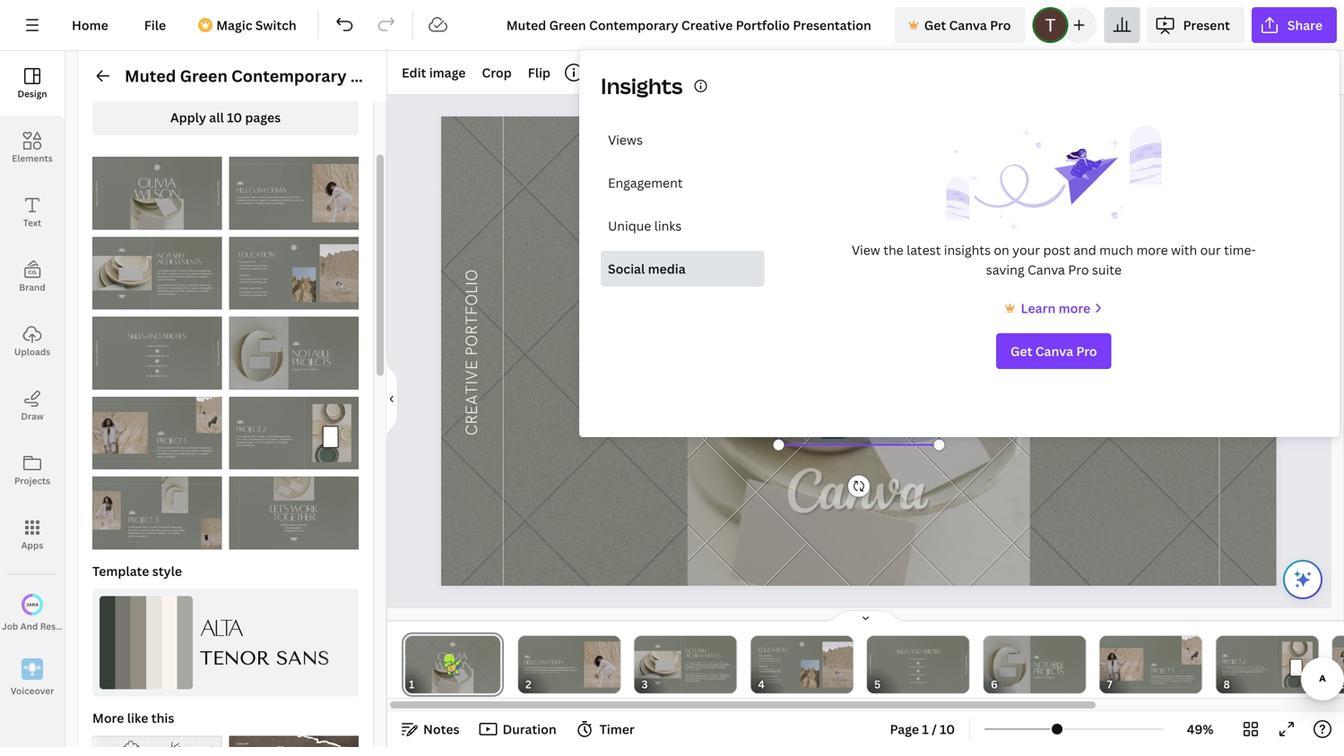Task type: locate. For each thing, give the bounding box(es) containing it.
Design title text field
[[492, 7, 888, 43]]

0 vertical spatial 10
[[227, 109, 242, 126]]

flip button
[[521, 58, 558, 87]]

canva inside view the latest insights on your post and much more with our time- saving canva pro suite
[[1028, 261, 1065, 278]]

get canva pro button
[[895, 7, 1025, 43], [996, 334, 1112, 369]]

get inside main menu bar
[[924, 17, 946, 34]]

views button
[[601, 122, 765, 158]]

page 1 / 10
[[890, 721, 955, 738]]

creative
[[350, 65, 417, 87], [463, 361, 482, 436]]

creative portfolio
[[463, 270, 482, 436]]

page 1 image
[[402, 637, 504, 694]]

get
[[924, 17, 946, 34], [1011, 343, 1032, 360]]

canva assistant image
[[1292, 569, 1314, 591]]

1 vertical spatial canva
[[1028, 261, 1065, 278]]

elements button
[[0, 116, 65, 180]]

0 vertical spatial get canva pro
[[924, 17, 1011, 34]]

2 vertical spatial canva
[[1035, 343, 1073, 360]]

0 vertical spatial pro
[[990, 17, 1011, 34]]

10 right all
[[227, 109, 242, 126]]

suite
[[1092, 261, 1122, 278]]

get canva pro
[[924, 17, 1011, 34], [1011, 343, 1097, 360]]

brown and green scrapbook art history presentation group
[[229, 726, 359, 748]]

10 inside button
[[940, 721, 955, 738]]

notes
[[423, 721, 460, 738]]

0 vertical spatial get
[[924, 17, 946, 34]]

1 horizontal spatial more
[[1137, 242, 1168, 259]]

tenor
[[200, 648, 270, 670]]

links
[[654, 217, 682, 234]]

muted green contemporary creative portfolio presentation
[[125, 65, 596, 87]]

1 vertical spatial more
[[1059, 300, 1091, 317]]

0 horizontal spatial 10
[[227, 109, 242, 126]]

1 horizontal spatial 10
[[940, 721, 955, 738]]

presentation
[[494, 65, 596, 87]]

more
[[1137, 242, 1168, 259], [1059, 300, 1091, 317]]

1 vertical spatial get canva pro
[[1011, 343, 1097, 360]]

creative left image
[[350, 65, 417, 87]]

resume
[[40, 621, 75, 633]]

insights
[[601, 71, 683, 100]]

contemporary
[[231, 65, 347, 87]]

hide pages image
[[823, 610, 909, 624]]

0 vertical spatial get canva pro button
[[895, 7, 1025, 43]]

canva
[[949, 17, 987, 34], [1028, 261, 1065, 278], [1035, 343, 1073, 360]]

duration
[[503, 721, 557, 738]]

social
[[608, 261, 645, 278]]

creative right hide image
[[463, 361, 482, 436]]

job and resume ai button
[[0, 582, 86, 647]]

and
[[20, 621, 38, 633]]

engagement button
[[601, 165, 765, 201]]

post
[[1043, 242, 1071, 259]]

projects button
[[0, 439, 65, 503]]

apply all 10 pages button
[[92, 100, 359, 135]]

brand
[[19, 282, 45, 294]]

/
[[932, 721, 937, 738]]

1 horizontal spatial creative
[[463, 361, 482, 436]]

apply
[[170, 109, 206, 126]]

1 horizontal spatial get
[[1011, 343, 1032, 360]]

pro inside view the latest insights on your post and much more with our time- saving canva pro suite
[[1068, 261, 1089, 278]]

duration button
[[474, 716, 564, 744]]

magic
[[216, 17, 252, 34]]

saving
[[986, 261, 1025, 278]]

time-
[[1224, 242, 1256, 259]]

voiceover button
[[0, 647, 65, 711]]

template
[[92, 563, 149, 580]]

present
[[1183, 17, 1230, 34]]

0 horizontal spatial creative
[[350, 65, 417, 87]]

0 vertical spatial canva
[[949, 17, 987, 34]]

apply all 10 pages
[[170, 109, 281, 126]]

get canva pro button inside main menu bar
[[895, 7, 1025, 43]]

voiceover
[[10, 685, 54, 697]]

learn
[[1021, 300, 1056, 317]]

muted green contemporary creative portfolio presentation element
[[92, 157, 222, 230], [229, 157, 359, 230], [92, 237, 222, 310], [229, 237, 359, 310], [92, 317, 222, 390], [229, 317, 359, 390], [92, 397, 222, 470], [229, 397, 359, 470], [92, 477, 222, 550], [229, 477, 359, 550]]

more like this
[[92, 710, 174, 727]]

side panel tab list
[[0, 51, 86, 711]]

0 horizontal spatial more
[[1059, 300, 1091, 317]]

portfolio
[[421, 65, 491, 87], [463, 270, 482, 356]]

more left 'with' in the top of the page
[[1137, 242, 1168, 259]]

olivia
[[736, 233, 979, 332]]

uploads
[[14, 346, 50, 358]]

image
[[429, 64, 466, 81]]

unique links button
[[601, 208, 765, 244]]

more right learn
[[1059, 300, 1091, 317]]

template style
[[92, 563, 182, 580]]

design button
[[0, 51, 65, 116]]

style
[[152, 563, 182, 580]]

10 right /
[[940, 721, 955, 738]]

your
[[1013, 242, 1040, 259]]

1 vertical spatial get
[[1011, 343, 1032, 360]]

file
[[144, 17, 166, 34]]

0 horizontal spatial get
[[924, 17, 946, 34]]

view the latest insights on your post and much more with our time- saving canva pro suite
[[852, 242, 1256, 278]]

muted green contemporary creative portfolio presentation image
[[92, 157, 222, 230], [229, 157, 359, 230], [92, 237, 222, 310], [229, 237, 359, 310], [92, 317, 222, 390], [229, 317, 359, 390], [92, 397, 222, 470], [229, 397, 359, 470], [92, 477, 222, 550], [229, 477, 359, 550]]

1 vertical spatial 10
[[940, 721, 955, 738]]

pro
[[990, 17, 1011, 34], [1068, 261, 1089, 278], [1076, 343, 1097, 360]]

1 vertical spatial pro
[[1068, 261, 1089, 278]]

10
[[227, 109, 242, 126], [940, 721, 955, 738]]

our
[[1200, 242, 1221, 259]]

0 vertical spatial more
[[1137, 242, 1168, 259]]

all
[[209, 109, 224, 126]]



Task type: describe. For each thing, give the bounding box(es) containing it.
uploads button
[[0, 309, 65, 374]]

edit image
[[402, 64, 466, 81]]

timer
[[600, 721, 635, 738]]

alta
[[200, 615, 242, 642]]

10 inside button
[[227, 109, 242, 126]]

more inside button
[[1059, 300, 1091, 317]]

green
[[180, 65, 228, 87]]

learn more button
[[1001, 298, 1107, 319]]

social media
[[608, 261, 686, 278]]

0 vertical spatial creative
[[350, 65, 417, 87]]

ai
[[77, 621, 86, 633]]

more inside view the latest insights on your post and much more with our time- saving canva pro suite
[[1137, 242, 1168, 259]]

magic switch button
[[188, 7, 311, 43]]

notes button
[[395, 716, 467, 744]]

views
[[608, 131, 643, 148]]

insights
[[944, 242, 991, 259]]

49% button
[[1171, 716, 1229, 744]]

unique
[[608, 217, 651, 234]]

switch
[[255, 17, 297, 34]]

sans
[[276, 648, 330, 670]]

draw button
[[0, 374, 65, 439]]

muted
[[125, 65, 176, 87]]

learn more
[[1021, 300, 1091, 317]]

pro inside main menu bar
[[990, 17, 1011, 34]]

0 vertical spatial portfolio
[[421, 65, 491, 87]]

on
[[994, 242, 1009, 259]]

timer button
[[571, 716, 642, 744]]

brand button
[[0, 245, 65, 309]]

1 vertical spatial get canva pro button
[[996, 334, 1112, 369]]

and
[[1074, 242, 1096, 259]]

the
[[883, 242, 904, 259]]

latest
[[907, 242, 941, 259]]

like
[[127, 710, 148, 727]]

crop button
[[475, 58, 519, 87]]

1 vertical spatial creative
[[463, 361, 482, 436]]

crop
[[482, 64, 512, 81]]

present button
[[1147, 7, 1245, 43]]

draw
[[21, 411, 44, 423]]

share
[[1288, 17, 1323, 34]]

page
[[890, 721, 919, 738]]

job and resume ai
[[2, 621, 86, 633]]

file button
[[130, 7, 180, 43]]

main menu bar
[[0, 0, 1344, 51]]

home
[[72, 17, 108, 34]]

with
[[1171, 242, 1197, 259]]

green and white doodle thesis defense presentation group
[[92, 726, 222, 748]]

more
[[92, 710, 124, 727]]

media
[[648, 261, 686, 278]]

social media button
[[601, 251, 765, 287]]

magic switch
[[216, 17, 297, 34]]

Page title text field
[[422, 676, 429, 694]]

page 1 / 10 button
[[883, 716, 962, 744]]

text
[[23, 217, 41, 229]]

design
[[17, 88, 47, 100]]

job
[[2, 621, 18, 633]]

home link
[[57, 7, 123, 43]]

edit
[[402, 64, 426, 81]]

1 vertical spatial portfolio
[[463, 270, 482, 356]]

much
[[1100, 242, 1133, 259]]

apps
[[21, 540, 43, 552]]

engagement
[[608, 174, 683, 191]]

canva inside main menu bar
[[949, 17, 987, 34]]

elements
[[12, 152, 53, 165]]

this
[[151, 710, 174, 727]]

49%
[[1187, 721, 1214, 738]]

apps button
[[0, 503, 65, 568]]

unique links
[[608, 217, 682, 234]]

text button
[[0, 180, 65, 245]]

1
[[922, 721, 929, 738]]

cute turtle dabbing cartoon vector illustration image
[[779, 258, 939, 445]]

2 vertical spatial pro
[[1076, 343, 1097, 360]]

edit image button
[[395, 58, 473, 87]]

alta tenor sans
[[200, 615, 330, 670]]

hide image
[[386, 356, 398, 443]]

view
[[852, 242, 880, 259]]

share button
[[1252, 7, 1337, 43]]

get canva pro inside main menu bar
[[924, 17, 1011, 34]]

projects
[[14, 475, 50, 487]]



Task type: vqa. For each thing, say whether or not it's contained in the screenshot.
Enter your company name "text field"
no



